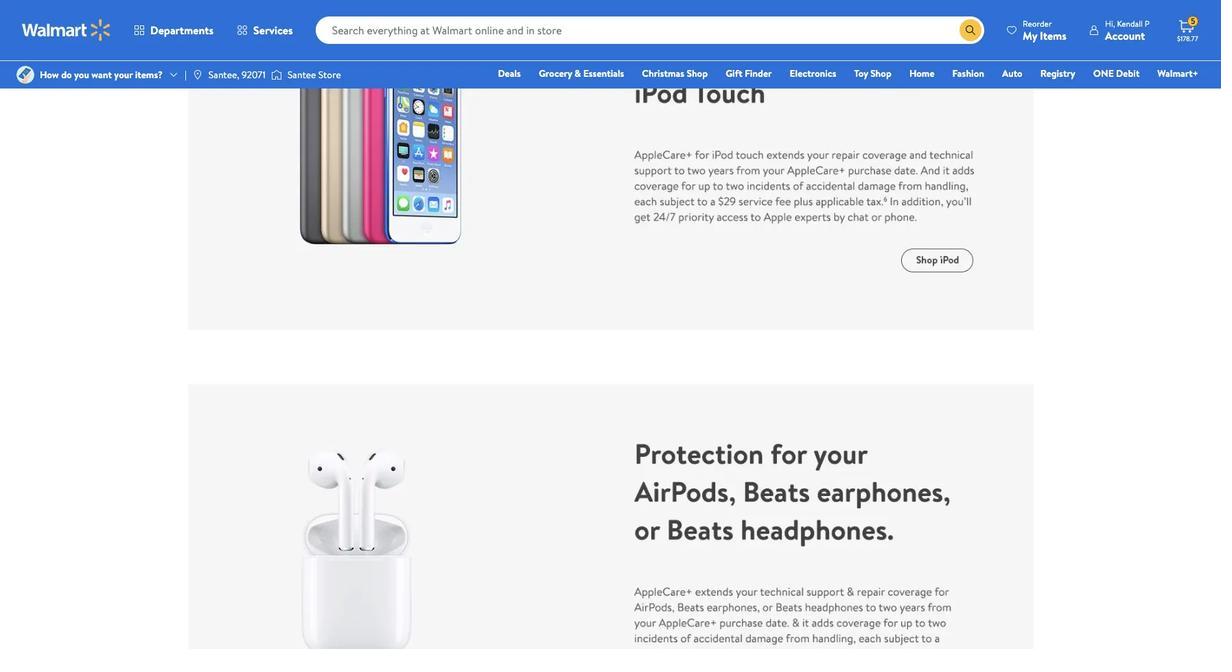 Task type: describe. For each thing, give the bounding box(es) containing it.
services
[[253, 23, 293, 38]]

fashion
[[953, 67, 985, 80]]

items?
[[135, 68, 163, 82]]

home link
[[904, 66, 941, 81]]

shop for christmas shop
[[687, 67, 708, 80]]

Walmart Site-Wide search field
[[316, 16, 985, 44]]

5
[[1191, 15, 1196, 27]]

fashion link
[[947, 66, 991, 81]]

92071
[[242, 68, 266, 82]]

grocery & essentials link
[[533, 66, 631, 81]]

grocery & essentials
[[539, 67, 624, 80]]

 image for santee store
[[271, 68, 282, 82]]

santee
[[288, 68, 316, 82]]

electronics link
[[784, 66, 843, 81]]

account
[[1106, 28, 1146, 43]]

essentials
[[584, 67, 624, 80]]

departments
[[150, 23, 214, 38]]

gift finder link
[[720, 66, 778, 81]]

walmart+ link
[[1152, 66, 1205, 81]]

electronics
[[790, 67, 837, 80]]

one
[[1094, 67, 1114, 80]]

my
[[1023, 28, 1038, 43]]

reorder
[[1023, 18, 1052, 29]]

kendall
[[1118, 18, 1143, 29]]

registry
[[1041, 67, 1076, 80]]

toy shop link
[[848, 66, 898, 81]]

&
[[575, 67, 581, 80]]

search icon image
[[966, 25, 977, 36]]

christmas shop
[[642, 67, 708, 80]]

one debit
[[1094, 67, 1140, 80]]

p
[[1145, 18, 1150, 29]]

registry link
[[1035, 66, 1082, 81]]

do
[[61, 68, 72, 82]]



Task type: vqa. For each thing, say whether or not it's contained in the screenshot.
How do I cancel?
no



Task type: locate. For each thing, give the bounding box(es) containing it.
santee store
[[288, 68, 341, 82]]

0 horizontal spatial  image
[[192, 69, 203, 80]]

0 horizontal spatial shop
[[687, 67, 708, 80]]

 image
[[16, 66, 34, 84]]

5 $178.77
[[1178, 15, 1199, 43]]

deals link
[[492, 66, 527, 81]]

how
[[40, 68, 59, 82]]

debit
[[1117, 67, 1140, 80]]

home
[[910, 67, 935, 80]]

shop
[[687, 67, 708, 80], [871, 67, 892, 80]]

1 horizontal spatial  image
[[271, 68, 282, 82]]

walmart+
[[1158, 67, 1199, 80]]

walmart image
[[22, 19, 111, 41]]

 image for santee, 92071
[[192, 69, 203, 80]]

hi,
[[1106, 18, 1116, 29]]

auto link
[[996, 66, 1029, 81]]

|
[[185, 68, 187, 82]]

deals
[[498, 67, 521, 80]]

how do you want your items?
[[40, 68, 163, 82]]

shop inside christmas shop link
[[687, 67, 708, 80]]

shop right christmas
[[687, 67, 708, 80]]

christmas
[[642, 67, 685, 80]]

 image
[[271, 68, 282, 82], [192, 69, 203, 80]]

services button
[[225, 14, 305, 47]]

Search search field
[[316, 16, 985, 44]]

gift finder
[[726, 67, 772, 80]]

items
[[1040, 28, 1067, 43]]

1 shop from the left
[[687, 67, 708, 80]]

finder
[[745, 67, 772, 80]]

want
[[92, 68, 112, 82]]

1 horizontal spatial shop
[[871, 67, 892, 80]]

one debit link
[[1088, 66, 1146, 81]]

gift
[[726, 67, 743, 80]]

grocery
[[539, 67, 572, 80]]

santee,
[[209, 68, 239, 82]]

shop for toy shop
[[871, 67, 892, 80]]

santee, 92071
[[209, 68, 266, 82]]

store
[[318, 68, 341, 82]]

toy shop
[[855, 67, 892, 80]]

 image right |
[[192, 69, 203, 80]]

reorder my items
[[1023, 18, 1067, 43]]

auto
[[1003, 67, 1023, 80]]

christmas shop link
[[636, 66, 714, 81]]

2 shop from the left
[[871, 67, 892, 80]]

departments button
[[122, 14, 225, 47]]

toy
[[855, 67, 869, 80]]

 image right 92071
[[271, 68, 282, 82]]

$178.77
[[1178, 34, 1199, 43]]

you
[[74, 68, 89, 82]]

shop right toy
[[871, 67, 892, 80]]

shop inside toy shop link
[[871, 67, 892, 80]]

hi, kendall p account
[[1106, 18, 1150, 43]]

your
[[114, 68, 133, 82]]



